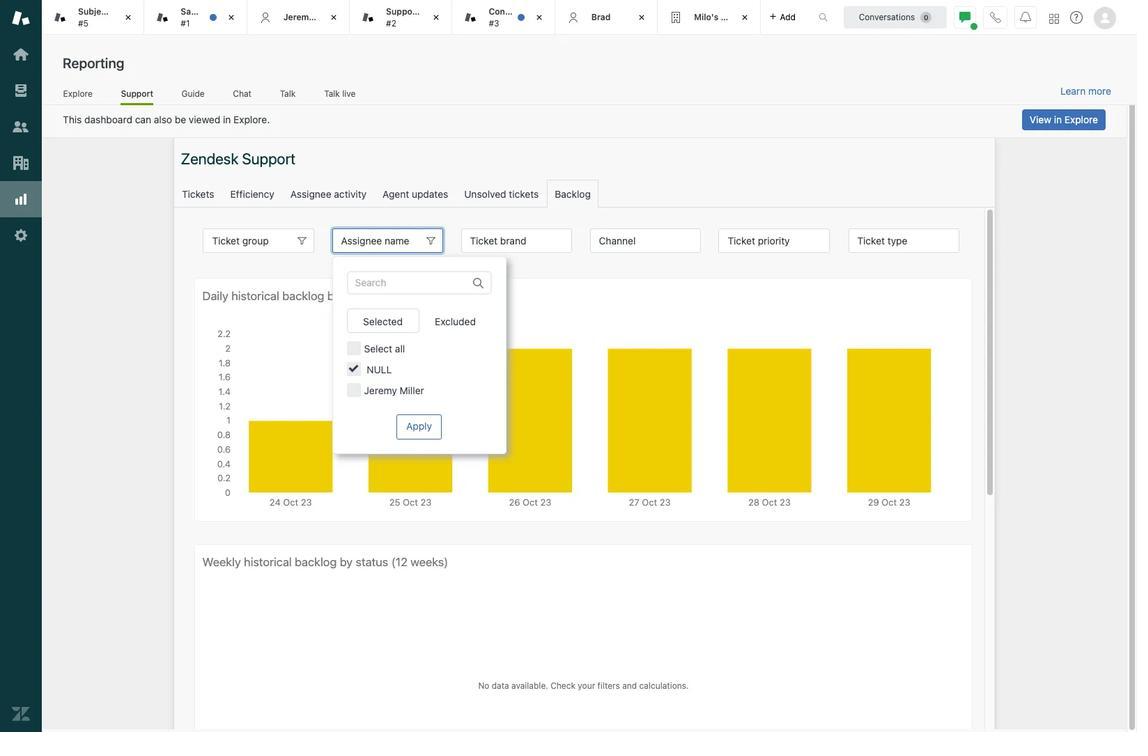 Task type: locate. For each thing, give the bounding box(es) containing it.
view in explore
[[1030, 114, 1099, 125]]

talk live link
[[324, 88, 356, 103]]

#1
[[181, 18, 190, 28]]

explore link
[[63, 88, 93, 103]]

talk
[[280, 88, 296, 99], [324, 88, 340, 99]]

view
[[1030, 114, 1052, 125]]

#2
[[386, 18, 397, 28]]

zendesk image
[[12, 706, 30, 724]]

organizations image
[[12, 154, 30, 172]]

tab containing contact
[[453, 0, 555, 35]]

2 close image from the left
[[224, 10, 238, 24]]

talk right "chat"
[[280, 88, 296, 99]]

3 tab from the left
[[658, 0, 761, 35]]

view in explore button
[[1023, 109, 1106, 130]]

close image
[[122, 10, 135, 24], [224, 10, 238, 24], [327, 10, 341, 24], [532, 10, 546, 24], [635, 10, 649, 24], [738, 10, 752, 24]]

zendesk support image
[[12, 9, 30, 27]]

line
[[112, 6, 129, 17]]

close image right the brad at the top right
[[635, 10, 649, 24]]

close image right #1 at the left top of page
[[224, 10, 238, 24]]

5 close image from the left
[[635, 10, 649, 24]]

0 horizontal spatial tab
[[42, 0, 145, 35]]

close image right jeremy
[[327, 10, 341, 24]]

1 horizontal spatial tab
[[453, 0, 555, 35]]

be
[[175, 114, 186, 125]]

can
[[135, 114, 151, 125]]

1 horizontal spatial explore
[[1065, 114, 1099, 125]]

0 horizontal spatial talk
[[280, 88, 296, 99]]

talk left the live
[[324, 88, 340, 99]]

0 vertical spatial explore
[[63, 88, 93, 99]]

close image right subject
[[122, 10, 135, 24]]

in right view
[[1055, 114, 1063, 125]]

explore
[[63, 88, 93, 99], [1065, 114, 1099, 125]]

1 horizontal spatial talk
[[324, 88, 340, 99]]

tab
[[42, 0, 145, 35], [453, 0, 555, 35], [658, 0, 761, 35]]

1 horizontal spatial in
[[1055, 114, 1063, 125]]

6 close image from the left
[[738, 10, 752, 24]]

2 horizontal spatial tab
[[658, 0, 761, 35]]

1 talk from the left
[[280, 88, 296, 99]]

viewed
[[189, 114, 220, 125]]

main element
[[0, 0, 42, 733]]

subject
[[78, 6, 109, 17]]

in right 'viewed'
[[223, 114, 231, 125]]

1 tab from the left
[[42, 0, 145, 35]]

0 horizontal spatial explore
[[63, 88, 93, 99]]

jeremy miller
[[284, 12, 339, 22]]

explore down learn more link
[[1065, 114, 1099, 125]]

get help image
[[1071, 11, 1083, 24]]

customers image
[[12, 118, 30, 136]]

in inside button
[[1055, 114, 1063, 125]]

2 talk from the left
[[324, 88, 340, 99]]

close image left add dropdown button
[[738, 10, 752, 24]]

learn
[[1061, 85, 1086, 97]]

talk for talk live
[[324, 88, 340, 99]]

support
[[121, 88, 153, 99]]

notifications image
[[1021, 12, 1032, 23]]

3 close image from the left
[[327, 10, 341, 24]]

2 tab from the left
[[453, 0, 555, 35]]

0 horizontal spatial in
[[223, 114, 231, 125]]

2 in from the left
[[1055, 114, 1063, 125]]

guide
[[182, 88, 205, 99]]

subject line #5
[[78, 6, 129, 28]]

explore up this
[[63, 88, 93, 99]]

#3
[[489, 18, 500, 28]]

explore inside button
[[1065, 114, 1099, 125]]

button displays agent's chat status as online. image
[[960, 12, 971, 23]]

close image inside brad tab
[[635, 10, 649, 24]]

in
[[223, 114, 231, 125], [1055, 114, 1063, 125]]

talk link
[[280, 88, 296, 103]]

close image right contact #3
[[532, 10, 546, 24]]

brad tab
[[555, 0, 658, 35]]

1 vertical spatial explore
[[1065, 114, 1099, 125]]



Task type: vqa. For each thing, say whether or not it's contained in the screenshot.
the top the 'Test'
no



Task type: describe. For each thing, give the bounding box(es) containing it.
miller
[[316, 12, 339, 22]]

guide link
[[181, 88, 205, 103]]

brad
[[592, 12, 611, 22]]

4 close image from the left
[[532, 10, 546, 24]]

add
[[780, 12, 796, 22]]

#1 tab
[[145, 0, 247, 35]]

dashboard
[[84, 114, 132, 125]]

close image inside #1 tab
[[224, 10, 238, 24]]

conversations
[[859, 12, 916, 22]]

talk live
[[324, 88, 356, 99]]

tab containing subject line
[[42, 0, 145, 35]]

add button
[[761, 0, 805, 34]]

#5
[[78, 18, 89, 28]]

chat link
[[233, 88, 252, 103]]

#2 tab
[[350, 0, 453, 35]]

learn more
[[1061, 85, 1112, 97]]

this dashboard can also be viewed in explore.
[[63, 114, 270, 125]]

reporting image
[[12, 190, 30, 208]]

also
[[154, 114, 172, 125]]

tabs tab list
[[42, 0, 805, 35]]

reporting
[[63, 55, 124, 71]]

contact #3
[[489, 6, 522, 28]]

explore.
[[234, 114, 270, 125]]

contact
[[489, 6, 522, 17]]

jeremy
[[284, 12, 314, 22]]

1 close image from the left
[[122, 10, 135, 24]]

jeremy miller tab
[[247, 0, 350, 35]]

close image inside jeremy miller tab
[[327, 10, 341, 24]]

learn more link
[[1061, 85, 1112, 98]]

zendesk products image
[[1050, 14, 1060, 23]]

chat
[[233, 88, 252, 99]]

get started image
[[12, 45, 30, 63]]

this
[[63, 114, 82, 125]]

conversations button
[[844, 6, 947, 28]]

live
[[342, 88, 356, 99]]

1 in from the left
[[223, 114, 231, 125]]

close image
[[430, 10, 444, 24]]

more
[[1089, 85, 1112, 97]]

talk for talk
[[280, 88, 296, 99]]

admin image
[[12, 227, 30, 245]]

views image
[[12, 82, 30, 100]]

support link
[[121, 88, 153, 105]]



